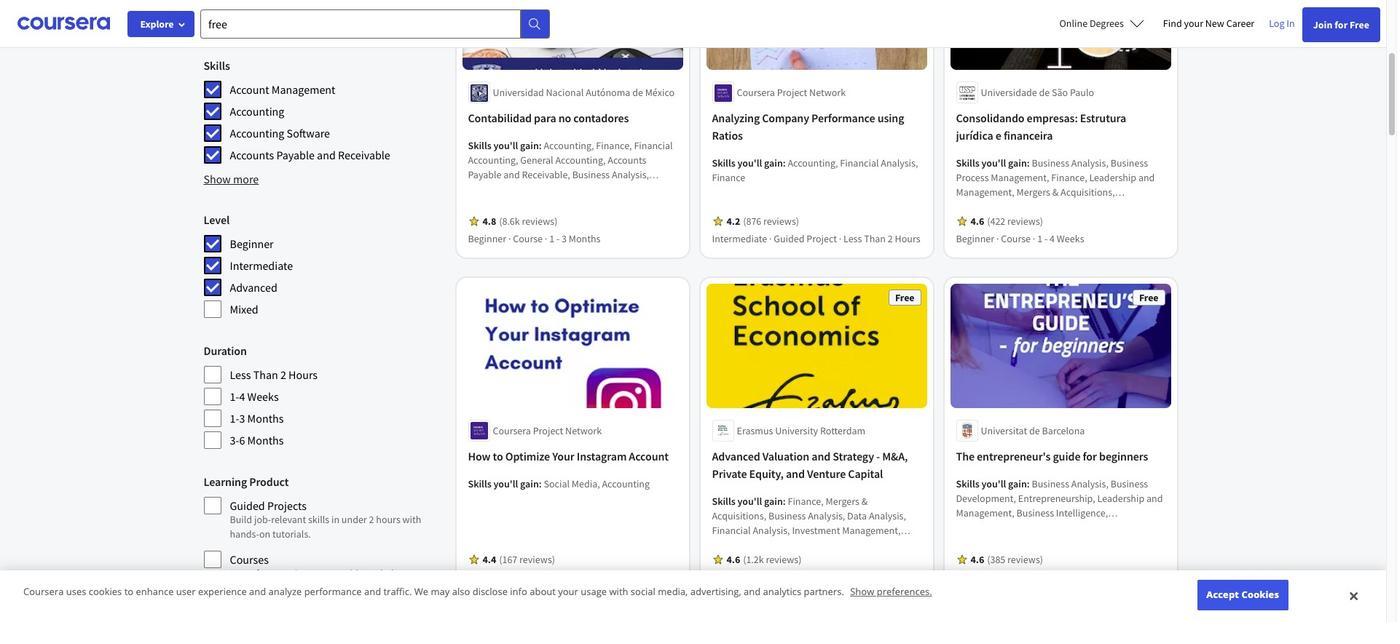 Task type: vqa. For each thing, say whether or not it's contained in the screenshot.
Leadership within Business Analysis, Business Process Management, Finance, Leadership and Management, Mergers & Acquisitions, Regulations and Compliance, Strategy and Operations, Entrepreneurial Finance, Negotiation, Reinforcement Learning, Accounting
yes



Task type: locate. For each thing, give the bounding box(es) containing it.
0 vertical spatial intermediate
[[712, 233, 767, 246]]

guided inside learning product group
[[230, 499, 265, 514]]

you'll down entrepreneur's
[[982, 478, 1006, 491]]

analysis, right data
[[869, 510, 906, 523]]

1 horizontal spatial operations,
[[956, 215, 1006, 228]]

1 horizontal spatial less
[[583, 571, 601, 584]]

1 horizontal spatial mergers
[[1017, 186, 1050, 199]]

accounting, inside accounting, financial analysis, finance
[[788, 157, 838, 170]]

social
[[544, 478, 570, 491]]

guided down the 4.2 (876 reviews)
[[774, 233, 805, 246]]

management, inside business analysis, business development, entrepreneurship, leadership and management, business intelligence, entrepreneurial finance, market research, organizational development, planning, accounting
[[956, 507, 1014, 520]]

advanced valuation and strategy - m&a, private equity, and venture capital link
[[712, 448, 921, 483]]

1 vertical spatial leadership
[[1097, 492, 1144, 505]]

0 horizontal spatial guided
[[230, 499, 265, 514]]

strategy inside 'business analysis, business process management, finance, leadership and management, mergers & acquisitions, regulations and compliance, strategy and operations, entrepreneurial finance, negotiation, reinforcement learning, accounting'
[[1082, 201, 1117, 214]]

1 vertical spatial your
[[558, 586, 578, 599]]

coursera up analyzing in the right of the page
[[737, 86, 775, 99]]

0 horizontal spatial network
[[565, 425, 602, 438]]

payable up 4.8
[[468, 169, 501, 182]]

intermediate for intermediate
[[230, 259, 293, 273]]

business up marketing,
[[768, 510, 806, 523]]

1 vertical spatial acquisitions,
[[712, 510, 766, 523]]

financial inside accounting, financial analysis, finance
[[840, 157, 879, 170]]

tutorials.
[[272, 528, 311, 541]]

guided down learning product
[[230, 499, 265, 514]]

empresas:
[[1027, 111, 1078, 126]]

on
[[259, 528, 270, 541]]

1 for valuation
[[797, 571, 802, 584]]

coursera up "optimize"
[[493, 425, 531, 438]]

entrepreneurial
[[1008, 215, 1075, 228], [956, 521, 1023, 535]]

from
[[256, 567, 276, 581]]

0 horizontal spatial than
[[253, 368, 278, 382]]

accounting, down 'contabilidad para no contadores' link
[[544, 139, 594, 153]]

guided up info at the bottom of the page
[[513, 571, 544, 584]]

analysis, down receivable,
[[509, 183, 546, 196]]

1 for entrepreneur's
[[1037, 571, 1042, 584]]

months up partners.
[[816, 571, 848, 584]]

1 vertical spatial coursera
[[493, 425, 531, 438]]

accounting right learning, at right top
[[1117, 230, 1165, 243]]

3 up 6
[[239, 412, 245, 426]]

accounts inside accounting, finance, financial accounting, general accounting, accounts payable and receivable, business analysis, financial analysis, operational analysis, planning, account management
[[608, 154, 646, 167]]

gain left "social"
[[520, 478, 539, 491]]

mergers up compliance,
[[1017, 186, 1050, 199]]

1 1- from the top
[[230, 390, 239, 404]]

4
[[1050, 233, 1055, 246], [239, 390, 245, 404]]

- for consolidando empresas: estrutura jurídica e financeira
[[1044, 233, 1048, 246]]

hours
[[376, 514, 400, 527]]

show more button up level
[[204, 170, 259, 188]]

find your new career
[[1163, 17, 1254, 30]]

show more up level
[[204, 172, 259, 186]]

free
[[1350, 18, 1369, 31], [895, 292, 914, 305], [1139, 292, 1159, 305]]

leadership
[[1089, 171, 1136, 185], [1097, 492, 1144, 505]]

2 inside build job-relevant skills in under 2 hours with hands-on tutorials.
[[369, 514, 374, 527]]

show more button
[[204, 16, 259, 34], [204, 170, 259, 188]]

de left barcelona
[[1029, 425, 1040, 438]]

strategy for m&a,
[[851, 539, 886, 552]]

: for the entrepreneur's guide for beginners
[[1027, 478, 1030, 491]]

0 horizontal spatial accounts
[[230, 148, 274, 162]]

1 horizontal spatial acquisitions,
[[1061, 186, 1115, 199]]

project
[[777, 86, 807, 99], [807, 233, 837, 246], [533, 425, 563, 438], [546, 571, 576, 584]]

1 horizontal spatial beginner · course · 1 - 3 months
[[956, 571, 1089, 584]]

beginner inside level group
[[230, 237, 274, 251]]

explore
[[140, 17, 174, 31]]

your
[[552, 449, 574, 464]]

reinforcement
[[1011, 230, 1073, 243]]

2 horizontal spatial coursera
[[737, 86, 775, 99]]

1 vertical spatial hours
[[288, 368, 318, 382]]

2 vertical spatial account
[[629, 449, 669, 464]]

mergers inside finance, mergers & acquisitions, business analysis, data analysis, financial analysis, investment management, accounting, marketing, strategy, strategy and operations, game theory
[[826, 495, 859, 508]]

software
[[287, 126, 330, 141]]

1 for empresas:
[[1037, 233, 1042, 246]]

2 vertical spatial show
[[850, 586, 874, 599]]

1 horizontal spatial &
[[1052, 186, 1059, 199]]

1 vertical spatial than
[[253, 368, 278, 382]]

strategy inside finance, mergers & acquisitions, business analysis, data analysis, financial analysis, investment management, accounting, marketing, strategy, strategy and operations, game theory
[[851, 539, 886, 552]]

0 vertical spatial 4
[[1050, 233, 1055, 246]]

gain for consolidando empresas: estrutura jurídica e financeira
[[1008, 157, 1027, 170]]

planning, inside accounting, finance, financial accounting, general accounting, accounts payable and receivable, business analysis, financial analysis, operational analysis, planning, account management
[[468, 198, 508, 211]]

gain
[[520, 139, 539, 153], [764, 157, 783, 170], [1008, 157, 1027, 170], [520, 478, 539, 491], [1008, 478, 1027, 491], [764, 495, 783, 508]]

acquisitions, inside finance, mergers & acquisitions, business analysis, data analysis, financial analysis, investment management, accounting, marketing, strategy, strategy and operations, game theory
[[712, 510, 766, 523]]

0 vertical spatial strategy
[[1082, 201, 1117, 214]]

more
[[233, 17, 259, 32], [233, 172, 259, 186]]

- for advanced valuation and strategy - m&a, private equity, and venture capital
[[804, 571, 807, 584]]

2 vertical spatial less
[[583, 571, 601, 584]]

you'll
[[493, 139, 518, 153], [738, 157, 762, 170], [982, 157, 1006, 170], [493, 478, 518, 491], [982, 478, 1006, 491], [738, 495, 762, 508]]

2 more from the top
[[233, 172, 259, 186]]

0 vertical spatial acquisitions,
[[1061, 186, 1115, 199]]

beginner for consolidando empresas: estrutura jurídica e financeira
[[956, 233, 994, 246]]

entrepreneurial inside business analysis, business development, entrepreneurship, leadership and management, business intelligence, entrepreneurial finance, market research, organizational development, planning, accounting
[[956, 521, 1023, 535]]

4.8 (8.6k reviews)
[[483, 215, 558, 228]]

financial down performance
[[840, 157, 879, 170]]

reviews) right (167 at the bottom
[[519, 553, 555, 567]]

course down '4.8 (8.6k reviews)'
[[513, 233, 543, 246]]

months for the entrepreneur's guide for beginners
[[1057, 571, 1089, 584]]

2 vertical spatial coursera
[[23, 586, 64, 599]]

planning,
[[468, 198, 508, 211], [1082, 536, 1123, 549]]

finance, inside finance, mergers & acquisitions, business analysis, data analysis, financial analysis, investment management, accounting, marketing, strategy, strategy and operations, game theory
[[788, 495, 824, 508]]

1 horizontal spatial free
[[1139, 292, 1159, 305]]

analysis, inside business analysis, business development, entrepreneurship, leadership and management, business intelligence, entrepreneurial finance, market research, organizational development, planning, accounting
[[1071, 478, 1109, 491]]

financial
[[634, 139, 673, 153], [840, 157, 879, 170], [468, 183, 507, 196], [712, 524, 751, 537]]

2 vertical spatial hours
[[634, 571, 660, 584]]

planning, for the entrepreneur's guide for beginners
[[1082, 536, 1123, 549]]

accounting, finance, financial accounting, general accounting, accounts payable and receivable, business analysis, financial analysis, operational analysis, planning, account management
[[468, 139, 673, 211]]

skills
[[204, 58, 230, 73], [468, 139, 491, 153], [712, 157, 735, 170], [956, 157, 979, 170], [468, 478, 491, 491], [956, 478, 979, 491], [712, 495, 735, 508]]

3 inside "duration" group
[[239, 412, 245, 426]]

2 1- from the top
[[230, 412, 239, 426]]

accounting, down the contabilidad at the left of page
[[468, 154, 518, 167]]

1 down compliance,
[[1037, 233, 1042, 246]]

- left m&a,
[[876, 449, 880, 464]]

e
[[996, 129, 1001, 143]]

1 horizontal spatial intermediate
[[712, 233, 767, 246]]

1 horizontal spatial than
[[603, 571, 625, 584]]

network
[[809, 86, 846, 99], [565, 425, 602, 438]]

0 horizontal spatial coursera project network
[[493, 425, 602, 438]]

4.6 for consolidando empresas: estrutura jurídica e financeira
[[971, 215, 984, 228]]

advanced valuation and strategy - m&a, private equity, and venture capital
[[712, 449, 908, 481]]

and inside accounting, finance, financial accounting, general accounting, accounts payable and receivable, business analysis, financial analysis, operational analysis, planning, account management
[[503, 169, 520, 182]]

account up 'accounting software'
[[230, 82, 269, 97]]

accounting, up (1.2k
[[712, 539, 762, 552]]

accounts payable and receivable
[[230, 148, 390, 162]]

less inside "duration" group
[[230, 368, 251, 382]]

advertising,
[[690, 586, 741, 599]]

1 vertical spatial account
[[510, 198, 545, 211]]

financial up (1.2k
[[712, 524, 751, 537]]

acquisitions,
[[1061, 186, 1115, 199], [712, 510, 766, 523]]

with right hours
[[402, 514, 421, 527]]

0 horizontal spatial coursera
[[23, 586, 64, 599]]

finance, up learning, at right top
[[1077, 215, 1113, 228]]

1 show more from the top
[[204, 17, 259, 32]]

:
[[539, 139, 542, 153], [783, 157, 786, 170], [1027, 157, 1030, 170], [539, 478, 542, 491], [1027, 478, 1030, 491], [783, 495, 786, 508]]

- down compliance,
[[1044, 233, 1048, 246]]

months for advanced valuation and strategy - m&a, private equity, and venture capital
[[816, 571, 848, 584]]

0 vertical spatial your
[[1184, 17, 1203, 30]]

2 horizontal spatial than
[[864, 233, 886, 246]]

: down entrepreneur's
[[1027, 478, 1030, 491]]

0 horizontal spatial to
[[124, 586, 133, 599]]

management inside skills group
[[272, 82, 335, 97]]

beginner · course · 1 - 3 months for para
[[468, 233, 601, 246]]

coursera project network up company
[[737, 86, 846, 99]]

months down operational
[[569, 233, 601, 246]]

skills up process
[[956, 157, 979, 170]]

1 vertical spatial entrepreneurial
[[956, 521, 1023, 535]]

0 vertical spatial to
[[493, 449, 503, 464]]

0 horizontal spatial development,
[[956, 492, 1016, 505]]

intermediate down 4.2 at the right top
[[712, 233, 767, 246]]

3-
[[230, 433, 239, 448]]

2 horizontal spatial hours
[[895, 233, 920, 246]]

leadership inside business analysis, business development, entrepreneurship, leadership and management, business intelligence, entrepreneurial finance, market research, organizational development, planning, accounting
[[1097, 492, 1144, 505]]

with up discussion
[[343, 567, 362, 581]]

management, up the regulations
[[956, 186, 1014, 199]]

your down beginner · guided project · less than 2 hours
[[558, 586, 578, 599]]

strategy up learning, at right top
[[1082, 201, 1117, 214]]

coursera left uses
[[23, 586, 64, 599]]

course down 4.6 (385 reviews)
[[1001, 571, 1031, 584]]

course for para
[[513, 233, 543, 246]]

consolidando empresas: estrutura jurídica e financeira
[[956, 111, 1126, 143]]

weeks up 1-3 months
[[247, 390, 279, 404]]

0 horizontal spatial planning,
[[468, 198, 508, 211]]

you'll down the contabilidad at the left of page
[[493, 139, 518, 153]]

0 vertical spatial leadership
[[1089, 171, 1136, 185]]

performance
[[812, 111, 875, 126]]

1 for para
[[549, 233, 554, 246]]

reviews) for company
[[763, 215, 799, 228]]

venture
[[807, 467, 846, 481]]

1 horizontal spatial coursera
[[493, 425, 531, 438]]

gain for the entrepreneur's guide for beginners
[[1008, 478, 1027, 491]]

1 vertical spatial planning,
[[1082, 536, 1123, 549]]

1 vertical spatial guided
[[230, 499, 265, 514]]

4.6 left (385 on the right of the page
[[971, 553, 984, 567]]

2 vertical spatial than
[[603, 571, 625, 584]]

4 down compliance,
[[1050, 233, 1055, 246]]

intermediate inside level group
[[230, 259, 293, 273]]

de left méxico
[[632, 86, 643, 99]]

(385
[[987, 553, 1005, 567]]

reviews) for empresas:
[[1007, 215, 1043, 228]]

2 horizontal spatial account
[[629, 449, 669, 464]]

3 down theory
[[809, 571, 814, 584]]

2 inside "duration" group
[[280, 368, 286, 382]]

account
[[230, 82, 269, 97], [510, 198, 545, 211], [629, 449, 669, 464]]

skills down the contabilidad at the left of page
[[468, 139, 491, 153]]

learn from top instructors with graded assignments, videos, and discussion forums.
[[230, 567, 418, 595]]

hours
[[895, 233, 920, 246], [288, 368, 318, 382], [634, 571, 660, 584]]

0 vertical spatial coursera project network
[[737, 86, 846, 99]]

accept
[[1206, 589, 1239, 602]]

1 horizontal spatial accounts
[[608, 154, 646, 167]]

mergers
[[1017, 186, 1050, 199], [826, 495, 859, 508]]

advanced inside advanced valuation and strategy - m&a, private equity, and venture capital
[[712, 449, 760, 464]]

accounting, down analyzing company performance using ratios link
[[788, 157, 838, 170]]

degrees
[[1090, 17, 1124, 30]]

1 horizontal spatial 4
[[1050, 233, 1055, 246]]

mergers up data
[[826, 495, 859, 508]]

- down '4.8 (8.6k reviews)'
[[556, 233, 560, 246]]

show for 2nd show more button from the top
[[204, 172, 231, 186]]

1 vertical spatial for
[[1083, 449, 1097, 464]]

1 vertical spatial 1-
[[230, 412, 239, 426]]

(8.6k
[[499, 215, 520, 228]]

: for analyzing company performance using ratios
[[783, 157, 786, 170]]

finance, down contadores
[[596, 139, 632, 153]]

0 vertical spatial than
[[864, 233, 886, 246]]

skills you'll gain : down equity,
[[712, 495, 788, 508]]

1 vertical spatial show more
[[204, 172, 259, 186]]

analyze
[[268, 586, 302, 599]]

coursera for company
[[737, 86, 775, 99]]

0 vertical spatial 1-
[[230, 390, 239, 404]]

strategy up capital
[[833, 449, 874, 464]]

3
[[562, 233, 567, 246], [239, 412, 245, 426], [809, 571, 814, 584], [1050, 571, 1055, 584]]

: down equity,
[[783, 495, 786, 508]]

1 down '4.8 (8.6k reviews)'
[[549, 233, 554, 246]]

join for free
[[1313, 18, 1369, 31]]

1 vertical spatial intermediate
[[230, 259, 293, 273]]

operations, up advertising,
[[712, 553, 762, 567]]

0 horizontal spatial operations,
[[712, 553, 762, 567]]

guided
[[774, 233, 805, 246], [230, 499, 265, 514], [513, 571, 544, 584]]

0 horizontal spatial beginner · course · 1 - 3 months
[[468, 233, 601, 246]]

1 vertical spatial weeks
[[247, 390, 279, 404]]

1 horizontal spatial to
[[493, 449, 503, 464]]

skills you'll gain : down the contabilidad at the left of page
[[468, 139, 544, 153]]

management,
[[991, 171, 1049, 185], [956, 186, 1014, 199], [956, 507, 1014, 520], [842, 524, 901, 537]]

analyzing
[[712, 111, 760, 126]]

1 more from the top
[[233, 17, 259, 32]]

assignments,
[[230, 582, 286, 595]]

4.6 down the regulations
[[971, 215, 984, 228]]

beginner up the "disclose"
[[468, 571, 506, 584]]

hours for how to optimize your instagram account
[[634, 571, 660, 584]]

beginner · course · 1 - 3 months for entrepreneur's
[[956, 571, 1089, 584]]

de for jurídica
[[1039, 86, 1050, 99]]

consolidando empresas: estrutura jurídica e financeira link
[[956, 110, 1165, 145]]

1 vertical spatial network
[[565, 425, 602, 438]]

0 vertical spatial less
[[844, 233, 862, 246]]

1 horizontal spatial network
[[809, 86, 846, 99]]

coursera uses cookies to enhance user experience and analyze performance and traffic. we may also disclose info about your usage with social media, advertising, and analytics partners. show preferences.
[[23, 586, 932, 599]]

log in
[[1269, 17, 1295, 30]]

3 down operational
[[562, 233, 567, 246]]

2 vertical spatial guided
[[513, 571, 544, 584]]

1 vertical spatial advanced
[[712, 449, 760, 464]]

0 horizontal spatial hours
[[288, 368, 318, 382]]

2 vertical spatial with
[[609, 586, 628, 599]]

1 horizontal spatial planning,
[[1082, 536, 1123, 549]]

0 vertical spatial operations,
[[956, 215, 1006, 228]]

acquisitions, inside 'business analysis, business process management, finance, leadership and management, mergers & acquisitions, regulations and compliance, strategy and operations, entrepreneurial finance, negotiation, reinforcement learning, accounting'
[[1061, 186, 1115, 199]]

& inside 'business analysis, business process management, finance, leadership and management, mergers & acquisitions, regulations and compliance, strategy and operations, entrepreneurial finance, negotiation, reinforcement learning, accounting'
[[1052, 186, 1059, 199]]

analysis, down contadores
[[612, 169, 649, 182]]

para
[[534, 111, 556, 126]]

accounts down contadores
[[608, 154, 646, 167]]

2 vertical spatial strategy
[[851, 539, 886, 552]]

0 horizontal spatial with
[[343, 567, 362, 581]]

2 horizontal spatial free
[[1350, 18, 1369, 31]]

accounting inside 'business analysis, business process management, finance, leadership and management, mergers & acquisitions, regulations and compliance, strategy and operations, entrepreneurial finance, negotiation, reinforcement learning, accounting'
[[1117, 230, 1165, 243]]

videos,
[[288, 582, 318, 595]]

entrepreneurial inside 'business analysis, business process management, finance, leadership and management, mergers & acquisitions, regulations and compliance, strategy and operations, entrepreneurial finance, negotiation, reinforcement learning, accounting'
[[1008, 215, 1075, 228]]

0 horizontal spatial account
[[230, 82, 269, 97]]

network up performance
[[809, 86, 846, 99]]

learning product
[[204, 475, 289, 489]]

contabilidad para no contadores link
[[468, 110, 677, 127]]

0 vertical spatial entrepreneurial
[[1008, 215, 1075, 228]]

operations, inside finance, mergers & acquisitions, business analysis, data analysis, financial analysis, investment management, accounting, marketing, strategy, strategy and operations, game theory
[[712, 553, 762, 567]]

business analysis, business development, entrepreneurship, leadership and management, business intelligence, entrepreneurial finance, market research, organizational development, planning, accounting
[[956, 478, 1163, 564]]

intelligence,
[[1056, 507, 1108, 520]]

operations,
[[956, 215, 1006, 228], [712, 553, 762, 567]]

What do you want to learn? text field
[[200, 9, 521, 38]]

accounting
[[230, 104, 284, 119], [230, 126, 284, 141], [1117, 230, 1165, 243], [602, 478, 650, 491], [956, 551, 1004, 564]]

skills down private
[[712, 495, 735, 508]]

None search field
[[200, 9, 550, 38]]

development,
[[956, 492, 1016, 505], [1020, 536, 1080, 549]]

1 vertical spatial 4
[[239, 390, 245, 404]]

beginner for how to optimize your instagram account
[[468, 571, 506, 584]]

1 down 4.6 (385 reviews)
[[1037, 571, 1042, 584]]

and inside skills group
[[317, 148, 336, 162]]

reviews) for para
[[522, 215, 558, 228]]

4.6 for advanced valuation and strategy - m&a, private equity, and venture capital
[[727, 553, 740, 567]]

0 vertical spatial advanced
[[230, 280, 277, 295]]

network for performance
[[809, 86, 846, 99]]

management up software
[[272, 82, 335, 97]]

guided for analyzing
[[774, 233, 805, 246]]

4 inside "duration" group
[[239, 390, 245, 404]]

experience
[[198, 586, 247, 599]]

0 vertical spatial hours
[[895, 233, 920, 246]]

1 vertical spatial &
[[861, 495, 868, 508]]

skills for the entrepreneur's guide for beginners
[[956, 478, 979, 491]]

0 vertical spatial planning,
[[468, 198, 508, 211]]

beginner down (385 on the right of the page
[[956, 571, 994, 584]]

1 horizontal spatial development,
[[1020, 536, 1080, 549]]

beginner up mixed at the left of page
[[230, 237, 274, 251]]

(876
[[743, 215, 761, 228]]

skills down the the
[[956, 478, 979, 491]]

for right guide
[[1083, 449, 1097, 464]]

advanced inside level group
[[230, 280, 277, 295]]

0 vertical spatial more
[[233, 17, 259, 32]]

1 vertical spatial more
[[233, 172, 259, 186]]

top
[[278, 567, 293, 581]]

skills up finance
[[712, 157, 735, 170]]

estrutura
[[1080, 111, 1126, 126]]

finance, up investment at the bottom right
[[788, 495, 824, 508]]

0 vertical spatial show more button
[[204, 16, 259, 34]]

1 horizontal spatial for
[[1335, 18, 1348, 31]]

universidad nacional autónoma de méxico
[[493, 86, 675, 99]]

free for the entrepreneur's guide for beginners
[[1139, 292, 1159, 305]]

more for 1st show more button
[[233, 17, 259, 32]]

beginner for the entrepreneur's guide for beginners
[[956, 571, 994, 584]]

financial up 4.8
[[468, 183, 507, 196]]

1 vertical spatial with
[[343, 567, 362, 581]]

than inside "duration" group
[[253, 368, 278, 382]]

using
[[877, 111, 904, 126]]

planning, inside business analysis, business development, entrepreneurship, leadership and management, business intelligence, entrepreneurial finance, market research, organizational development, planning, accounting
[[1082, 536, 1123, 549]]

2 horizontal spatial less
[[844, 233, 862, 246]]

0 horizontal spatial less
[[230, 368, 251, 382]]

theory
[[791, 553, 821, 567]]

0 horizontal spatial weeks
[[247, 390, 279, 404]]

operations, inside 'business analysis, business process management, finance, leadership and management, mergers & acquisitions, regulations and compliance, strategy and operations, entrepreneurial finance, negotiation, reinforcement learning, accounting'
[[956, 215, 1006, 228]]

3 down business analysis, business development, entrepreneurship, leadership and management, business intelligence, entrepreneurial finance, market research, organizational development, planning, accounting
[[1050, 571, 1055, 584]]

1 vertical spatial development,
[[1020, 536, 1080, 549]]

account right instagram
[[629, 449, 669, 464]]

show up level
[[204, 172, 231, 186]]

and
[[317, 148, 336, 162], [503, 169, 520, 182], [1138, 171, 1155, 185], [1008, 201, 1025, 214], [1119, 201, 1136, 214], [812, 449, 830, 464], [786, 467, 805, 481], [1146, 492, 1163, 505], [888, 539, 905, 552], [320, 582, 337, 595], [249, 586, 266, 599], [364, 586, 381, 599], [744, 586, 761, 599]]

1 vertical spatial to
[[124, 586, 133, 599]]

1 horizontal spatial payable
[[468, 169, 501, 182]]

0 vertical spatial coursera
[[737, 86, 775, 99]]

for
[[1335, 18, 1348, 31], [1083, 449, 1097, 464]]

analysis, down 'consolidando empresas: estrutura jurídica e financeira' link
[[1071, 157, 1109, 170]]

accounts
[[230, 148, 274, 162], [608, 154, 646, 167]]

1 horizontal spatial guided
[[513, 571, 544, 584]]

2 show more from the top
[[204, 172, 259, 186]]

intermediate up mixed at the left of page
[[230, 259, 293, 273]]

business inside finance, mergers & acquisitions, business analysis, data analysis, financial analysis, investment management, accounting, marketing, strategy, strategy and operations, game theory
[[768, 510, 806, 523]]

months down market
[[1057, 571, 1089, 584]]

join for free link
[[1302, 7, 1380, 42]]

planning, down research,
[[1082, 536, 1123, 549]]

operations, for advanced valuation and strategy - m&a, private equity, and venture capital
[[712, 553, 762, 567]]

1- for 4
[[230, 390, 239, 404]]

project up about
[[546, 571, 576, 584]]

management inside accounting, finance, financial accounting, general accounting, accounts payable and receivable, business analysis, financial analysis, operational analysis, planning, account management
[[547, 198, 603, 211]]

1-4 weeks
[[230, 390, 279, 404]]

4.6 for the entrepreneur's guide for beginners
[[971, 553, 984, 567]]

more for 2nd show more button from the top
[[233, 172, 259, 186]]

how to optimize your instagram account link
[[468, 448, 677, 465]]

0 vertical spatial beginner · course · 1 - 3 months
[[468, 233, 601, 246]]

0 vertical spatial guided
[[774, 233, 805, 246]]

1 horizontal spatial your
[[1184, 17, 1203, 30]]

how
[[468, 449, 491, 464]]

leadership down estrutura
[[1089, 171, 1136, 185]]

0 vertical spatial network
[[809, 86, 846, 99]]

management, up "organizational" in the right of the page
[[956, 507, 1014, 520]]

0 horizontal spatial free
[[895, 292, 914, 305]]

finance, inside accounting, finance, financial accounting, general accounting, accounts payable and receivable, business analysis, financial analysis, operational analysis, planning, account management
[[596, 139, 632, 153]]

3 for the
[[1050, 571, 1055, 584]]

& inside finance, mergers & acquisitions, business analysis, data analysis, financial analysis, investment management, accounting, marketing, strategy, strategy and operations, game theory
[[861, 495, 868, 508]]

show more right explore popup button
[[204, 17, 259, 32]]

1 vertical spatial operations,
[[712, 553, 762, 567]]

skills you'll gain : down entrepreneur's
[[956, 478, 1032, 491]]

: left "social"
[[539, 478, 542, 491]]

1 horizontal spatial account
[[510, 198, 545, 211]]

strategy
[[1082, 201, 1117, 214], [833, 449, 874, 464], [851, 539, 886, 552]]



Task type: describe. For each thing, give the bounding box(es) containing it.
financial down méxico
[[634, 139, 673, 153]]

advanced · course · 1 - 3 months
[[712, 571, 848, 584]]

with inside learn from top instructors with graded assignments, videos, and discussion forums.
[[343, 567, 362, 581]]

no
[[558, 111, 571, 126]]

disclose
[[472, 586, 508, 599]]

negotiation,
[[956, 230, 1008, 243]]

coursera project network for optimize
[[493, 425, 602, 438]]

payable inside skills group
[[276, 148, 315, 162]]

in
[[1287, 17, 1295, 30]]

management, inside finance, mergers & acquisitions, business analysis, data analysis, financial analysis, investment management, accounting, marketing, strategy, strategy and operations, game theory
[[842, 524, 901, 537]]

skills you'll gain : for consolidando
[[956, 157, 1032, 170]]

show for 1st show more button
[[204, 17, 231, 32]]

learning
[[204, 475, 247, 489]]

coursera for to
[[493, 425, 531, 438]]

skills for contabilidad para no contadores
[[468, 139, 491, 153]]

1- for 3
[[230, 412, 239, 426]]

business down entrepreneurship,
[[1017, 507, 1054, 520]]

- for the entrepreneur's guide for beginners
[[1044, 571, 1048, 584]]

: for consolidando empresas: estrutura jurídica e financeira
[[1027, 157, 1030, 170]]

the
[[956, 449, 975, 464]]

less for how to optimize your instagram account
[[583, 571, 601, 584]]

account management
[[230, 82, 335, 97]]

universitat de barcelona
[[981, 425, 1085, 438]]

preferences.
[[877, 586, 932, 599]]

uses
[[66, 586, 86, 599]]

and inside business analysis, business development, entrepreneurship, leadership and management, business intelligence, entrepreneurial finance, market research, organizational development, planning, accounting
[[1146, 492, 1163, 505]]

guided for how
[[513, 571, 544, 584]]

than for how to optimize your instagram account
[[603, 571, 625, 584]]

find
[[1163, 17, 1182, 30]]

hours inside "duration" group
[[288, 368, 318, 382]]

accounting down account management
[[230, 126, 284, 141]]

accounting, up operational
[[555, 154, 606, 167]]

project up company
[[777, 86, 807, 99]]

analysis, inside accounting, financial analysis, finance
[[881, 157, 918, 170]]

months for contabilidad para no contadores
[[569, 233, 601, 246]]

market
[[1063, 521, 1092, 535]]

duration group
[[204, 342, 442, 450]]

skills you'll gain : social media, accounting
[[468, 478, 650, 491]]

private
[[712, 467, 747, 481]]

0 vertical spatial for
[[1335, 18, 1348, 31]]

finance, inside business analysis, business development, entrepreneurship, leadership and management, business intelligence, entrepreneurial finance, market research, organizational development, planning, accounting
[[1025, 521, 1061, 535]]

m&a,
[[882, 449, 908, 464]]

new
[[1205, 17, 1224, 30]]

analysis, up investment at the bottom right
[[808, 510, 845, 523]]

receivable,
[[522, 169, 570, 182]]

data
[[847, 510, 867, 523]]

projects
[[267, 499, 307, 514]]

and inside finance, mergers & acquisitions, business analysis, data analysis, financial analysis, investment management, accounting, marketing, strategy, strategy and operations, game theory
[[888, 539, 905, 552]]

skills you'll gain : for advanced
[[712, 495, 788, 508]]

the entrepreneur's guide for beginners link
[[956, 448, 1165, 465]]

accounting inside business analysis, business development, entrepreneurship, leadership and management, business intelligence, entrepreneurial finance, market research, organizational development, planning, accounting
[[956, 551, 1004, 564]]

méxico
[[645, 86, 675, 99]]

course for valuation
[[760, 571, 790, 584]]

accounting down instagram
[[602, 478, 650, 491]]

learning,
[[1075, 230, 1115, 243]]

: for advanced valuation and strategy - m&a, private equity, and venture capital
[[783, 495, 786, 508]]

4.6 (385 reviews)
[[971, 553, 1043, 567]]

consolidando
[[956, 111, 1025, 126]]

learning product group
[[204, 473, 442, 623]]

than for analyzing company performance using ratios
[[864, 233, 886, 246]]

course for entrepreneur's
[[1001, 571, 1031, 584]]

we
[[414, 586, 428, 599]]

course for empresas:
[[1001, 233, 1031, 246]]

finance, up compliance,
[[1051, 171, 1087, 185]]

you'll down "optimize"
[[493, 478, 518, 491]]

management, down 'financeira'
[[991, 171, 1049, 185]]

you'll for contabilidad para no contadores
[[493, 139, 518, 153]]

you'll for the entrepreneur's guide for beginners
[[982, 478, 1006, 491]]

log
[[1269, 17, 1285, 30]]

advanced for advanced
[[230, 280, 277, 295]]

info
[[510, 586, 527, 599]]

account inside accounting, finance, financial accounting, general accounting, accounts payable and receivable, business analysis, financial analysis, operational analysis, planning, account management
[[510, 198, 545, 211]]

gain for analyzing company performance using ratios
[[764, 157, 783, 170]]

advanced for advanced · course · 1 - 3 months
[[712, 571, 754, 584]]

reviews) for to
[[519, 553, 555, 567]]

show more for 1st show more button
[[204, 17, 259, 32]]

leadership inside 'business analysis, business process management, finance, leadership and management, mergers & acquisitions, regulations and compliance, strategy and operations, entrepreneurial finance, negotiation, reinforcement learning, accounting'
[[1089, 171, 1136, 185]]

2 show more button from the top
[[204, 170, 259, 188]]

you'll for consolidando empresas: estrutura jurídica e financeira
[[982, 157, 1006, 170]]

guided projects
[[230, 499, 307, 514]]

6
[[239, 433, 245, 448]]

mergers inside 'business analysis, business process management, finance, leadership and management, mergers & acquisitions, regulations and compliance, strategy and operations, entrepreneurial finance, negotiation, reinforcement learning, accounting'
[[1017, 186, 1050, 199]]

payable inside accounting, finance, financial accounting, general accounting, accounts payable and receivable, business analysis, financial analysis, operational analysis, planning, account management
[[468, 169, 501, 182]]

network for optimize
[[565, 425, 602, 438]]

research,
[[1094, 521, 1136, 535]]

business down 'financeira'
[[1032, 157, 1069, 170]]

coursera project network for performance
[[737, 86, 846, 99]]

universitat
[[981, 425, 1027, 438]]

instructors
[[295, 567, 341, 581]]

hours for analyzing company performance using ratios
[[895, 233, 920, 246]]

you'll for analyzing company performance using ratios
[[738, 157, 762, 170]]

explore button
[[127, 11, 194, 37]]

skills for advanced valuation and strategy - m&a, private equity, and venture capital
[[712, 495, 735, 508]]

job-
[[254, 514, 271, 527]]

intermediate for intermediate · guided project · less than 2 hours
[[712, 233, 767, 246]]

analysis, up marketing,
[[753, 524, 790, 537]]

são
[[1052, 86, 1068, 99]]

skills inside group
[[204, 58, 230, 73]]

skills you'll gain : for contabilidad
[[468, 139, 544, 153]]

accounting up 'accounting software'
[[230, 104, 284, 119]]

months up 3-6 months
[[247, 412, 284, 426]]

gain for advanced valuation and strategy - m&a, private equity, and venture capital
[[764, 495, 783, 508]]

reviews) for valuation
[[766, 553, 802, 567]]

how to optimize your instagram account
[[468, 449, 669, 464]]

level
[[204, 213, 230, 227]]

- inside advanced valuation and strategy - m&a, private equity, and venture capital
[[876, 449, 880, 464]]

4.6 (1.2k reviews)
[[727, 553, 802, 567]]

beginner for contabilidad para no contadores
[[468, 233, 506, 246]]

general
[[520, 154, 553, 167]]

game
[[764, 553, 789, 567]]

courses
[[230, 553, 269, 567]]

organizational
[[956, 536, 1018, 549]]

analysis, right operational
[[601, 183, 638, 196]]

accounts inside skills group
[[230, 148, 274, 162]]

skills for analyzing company performance using ratios
[[712, 157, 735, 170]]

hands-
[[230, 528, 259, 541]]

graded
[[364, 567, 394, 581]]

strategy,
[[811, 539, 849, 552]]

skills you'll gain : for analyzing
[[712, 157, 788, 170]]

skills down how
[[468, 478, 491, 491]]

log in link
[[1262, 15, 1302, 32]]

show more for 2nd show more button from the top
[[204, 172, 259, 186]]

under
[[342, 514, 367, 527]]

level group
[[204, 211, 442, 319]]

coursera image
[[17, 12, 110, 35]]

0 horizontal spatial for
[[1083, 449, 1097, 464]]

free inside join for free link
[[1350, 18, 1369, 31]]

accounting, inside finance, mergers & acquisitions, business analysis, data analysis, financial analysis, investment management, accounting, marketing, strategy, strategy and operations, game theory
[[712, 539, 762, 552]]

beginner · guided project · less than 2 hours
[[468, 571, 660, 584]]

account inside how to optimize your instagram account 'link'
[[629, 449, 669, 464]]

relevant
[[271, 514, 306, 527]]

operations, for consolidando empresas: estrutura jurídica e financeira
[[956, 215, 1006, 228]]

de for for
[[1029, 425, 1040, 438]]

to inside 'link'
[[493, 449, 503, 464]]

skills group
[[204, 57, 442, 165]]

about
[[530, 586, 556, 599]]

cookies
[[89, 586, 122, 599]]

business inside accounting, finance, financial accounting, general accounting, accounts payable and receivable, business analysis, financial analysis, operational analysis, planning, account management
[[572, 169, 610, 182]]

entrepreneur's
[[977, 449, 1051, 464]]

skills you'll gain : for the
[[956, 478, 1032, 491]]

account inside skills group
[[230, 82, 269, 97]]

1 show more button from the top
[[204, 16, 259, 34]]

- for contabilidad para no contadores
[[556, 233, 560, 246]]

weeks inside "duration" group
[[247, 390, 279, 404]]

3 for advanced
[[809, 571, 814, 584]]

contabilidad para no contadores
[[468, 111, 629, 126]]

autónoma
[[586, 86, 630, 99]]

gain for contabilidad para no contadores
[[520, 139, 539, 153]]

4.6 (422 reviews)
[[971, 215, 1043, 228]]

show preferences. link
[[850, 586, 932, 599]]

3 for contabilidad
[[562, 233, 567, 246]]

analysis, inside 'business analysis, business process management, finance, leadership and management, mergers & acquisitions, regulations and compliance, strategy and operations, entrepreneurial finance, negotiation, reinforcement learning, accounting'
[[1071, 157, 1109, 170]]

business down beginners
[[1111, 478, 1148, 491]]

4.2 (876 reviews)
[[727, 215, 799, 228]]

planning, for contabilidad para no contadores
[[468, 198, 508, 211]]

financial inside finance, mergers & acquisitions, business analysis, data analysis, financial analysis, investment management, accounting, marketing, strategy, strategy and operations, game theory
[[712, 524, 751, 537]]

strategy for financeira
[[1082, 201, 1117, 214]]

university
[[775, 425, 818, 438]]

and inside learn from top instructors with graded assignments, videos, and discussion forums.
[[320, 582, 337, 595]]

contadores
[[573, 111, 629, 126]]

less than 2 hours
[[230, 368, 318, 382]]

your inside find your new career link
[[1184, 17, 1203, 30]]

accounting software
[[230, 126, 330, 141]]

months right 6
[[247, 433, 284, 448]]

skills for consolidando empresas: estrutura jurídica e financeira
[[956, 157, 979, 170]]

: for contabilidad para no contadores
[[539, 139, 542, 153]]

guide
[[1053, 449, 1081, 464]]

you'll for advanced valuation and strategy - m&a, private equity, and venture capital
[[738, 495, 762, 508]]

discussion
[[339, 582, 384, 595]]

strategy inside advanced valuation and strategy - m&a, private equity, and venture capital
[[833, 449, 874, 464]]

accept cookies button
[[1197, 581, 1288, 611]]

1 horizontal spatial weeks
[[1057, 233, 1084, 246]]

reviews) for entrepreneur's
[[1007, 553, 1043, 567]]

project down accounting, financial analysis, finance
[[807, 233, 837, 246]]

online degrees button
[[1048, 7, 1156, 39]]

ratios
[[712, 129, 743, 143]]

product
[[249, 475, 289, 489]]

intermediate · guided project · less than 2 hours
[[712, 233, 920, 246]]

free for advanced valuation and strategy - m&a, private equity, and venture capital
[[895, 292, 914, 305]]

less for analyzing company performance using ratios
[[844, 233, 862, 246]]

social
[[631, 586, 655, 599]]

erasmus university rotterdam
[[737, 425, 865, 438]]

duration
[[204, 344, 247, 358]]

business down estrutura
[[1111, 157, 1148, 170]]

advanced for advanced valuation and strategy - m&a, private equity, and venture capital
[[712, 449, 760, 464]]

business up entrepreneurship,
[[1032, 478, 1069, 491]]

valuation
[[762, 449, 809, 464]]

project up your
[[533, 425, 563, 438]]

4.4 (167 reviews)
[[483, 553, 555, 567]]

with inside build job-relevant skills in under 2 hours with hands-on tutorials.
[[402, 514, 421, 527]]

2 horizontal spatial with
[[609, 586, 628, 599]]

find your new career link
[[1156, 15, 1262, 33]]



